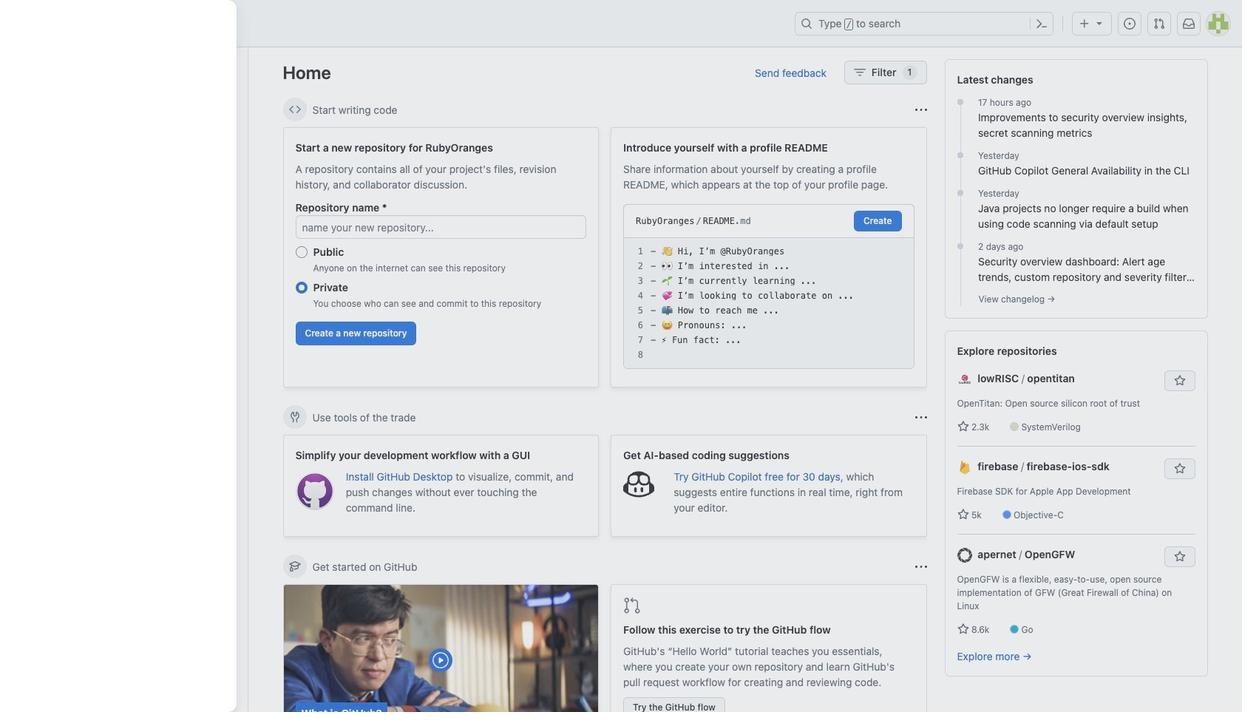 Task type: describe. For each thing, give the bounding box(es) containing it.
notifications image
[[1184, 18, 1196, 30]]

plus image
[[1079, 18, 1091, 30]]

2 star image from the top
[[958, 624, 970, 636]]

triangle down image
[[1094, 17, 1106, 29]]

command palette image
[[1037, 18, 1048, 30]]

git pull request image
[[1154, 18, 1166, 30]]

2 dot fill image from the top
[[955, 149, 967, 161]]

account element
[[0, 47, 249, 713]]



Task type: locate. For each thing, give the bounding box(es) containing it.
0 vertical spatial star image
[[958, 421, 970, 433]]

dot fill image
[[955, 240, 967, 252]]

1 star image from the top
[[958, 421, 970, 433]]

explore repositories navigation
[[945, 331, 1209, 677]]

1 dot fill image from the top
[[955, 96, 967, 108]]

1 vertical spatial star image
[[958, 624, 970, 636]]

star image
[[958, 421, 970, 433], [958, 624, 970, 636]]

2 vertical spatial dot fill image
[[955, 187, 967, 199]]

star image
[[958, 509, 970, 521]]

explore element
[[945, 59, 1209, 713]]

0 vertical spatial dot fill image
[[955, 96, 967, 108]]

3 dot fill image from the top
[[955, 187, 967, 199]]

issue opened image
[[1125, 18, 1136, 30]]

1 vertical spatial dot fill image
[[955, 149, 967, 161]]

dot fill image
[[955, 96, 967, 108], [955, 149, 967, 161], [955, 187, 967, 199]]



Task type: vqa. For each thing, say whether or not it's contained in the screenshot.
the your to the middle
no



